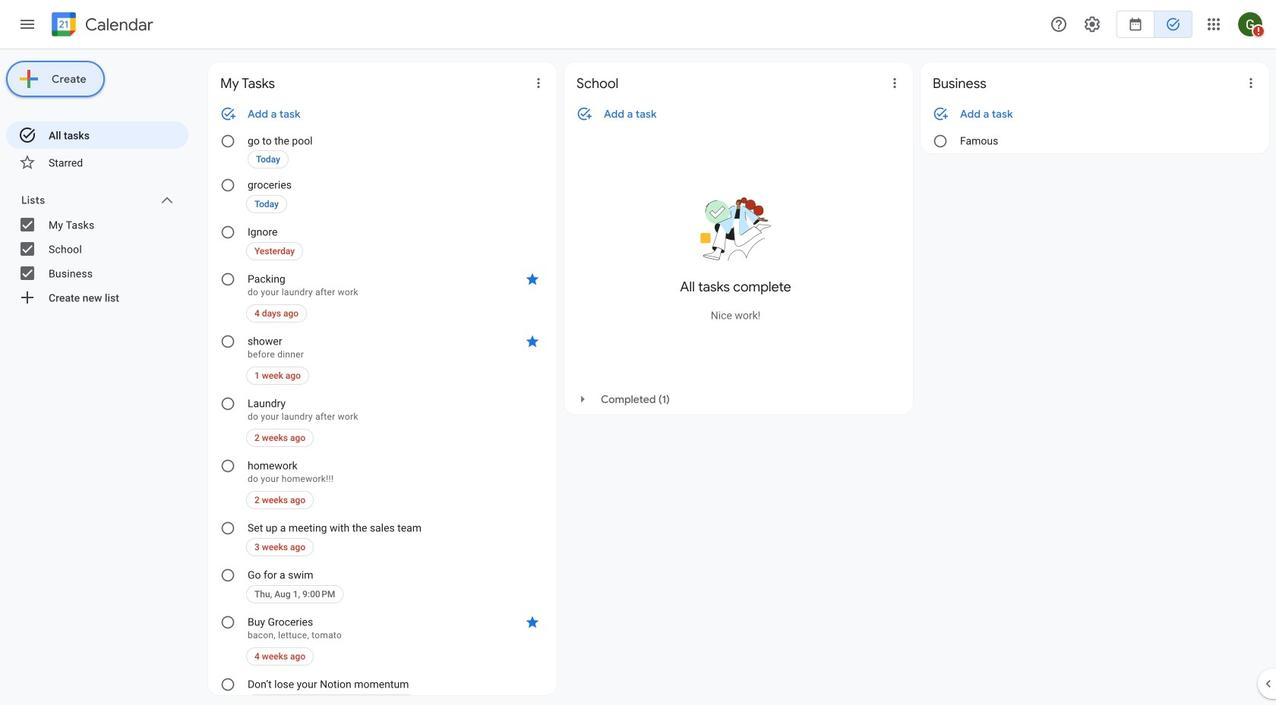 Task type: vqa. For each thing, say whether or not it's contained in the screenshot.
the Tasks Sidebar image
yes



Task type: locate. For each thing, give the bounding box(es) containing it.
tasks sidebar image
[[18, 15, 36, 33]]

heading
[[82, 16, 153, 34]]



Task type: describe. For each thing, give the bounding box(es) containing it.
support menu image
[[1050, 15, 1068, 33]]

settings menu image
[[1084, 15, 1102, 33]]

calendar element
[[49, 9, 153, 43]]

heading inside calendar element
[[82, 16, 153, 34]]



